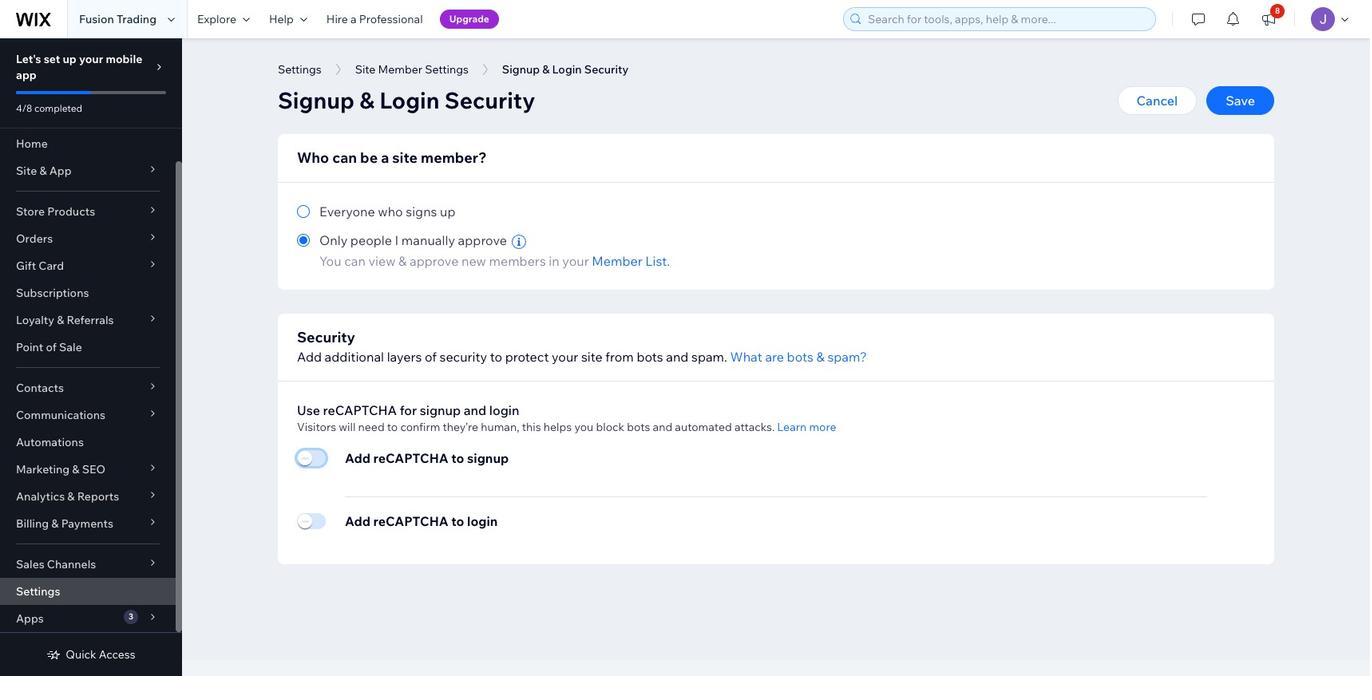 Task type: vqa. For each thing, say whether or not it's contained in the screenshot.
Forest Fruits
no



Task type: locate. For each thing, give the bounding box(es) containing it.
only people i manually approve
[[319, 232, 510, 248]]

1 vertical spatial your
[[562, 253, 589, 269]]

signup & login security inside button
[[502, 62, 629, 77]]

they're
[[443, 420, 478, 434]]

signup down the human, on the bottom of the page
[[467, 450, 509, 466]]

your left the mobile
[[79, 52, 103, 66]]

0 horizontal spatial of
[[46, 340, 57, 355]]

& inside button
[[542, 62, 550, 77]]

communications
[[16, 408, 105, 422]]

& inside security add additional layers of security to protect your site from bots and spam. what are bots & spam?
[[816, 349, 825, 365]]

billing
[[16, 517, 49, 531]]

let's
[[16, 52, 41, 66]]

completed
[[34, 102, 82, 114]]

& for site & app popup button at the left top
[[39, 164, 47, 178]]

0 horizontal spatial site
[[392, 149, 418, 167]]

1 vertical spatial login
[[467, 513, 498, 529]]

billing & payments
[[16, 517, 113, 531]]

site for site & app
[[16, 164, 37, 178]]

security
[[440, 349, 487, 365]]

0 vertical spatial your
[[79, 52, 103, 66]]

0 vertical spatial login
[[552, 62, 582, 77]]

your right the in
[[562, 253, 589, 269]]

and left automated
[[653, 420, 673, 434]]

marketing & seo button
[[0, 456, 176, 483]]

additional
[[325, 349, 384, 365]]

your inside let's set up your mobile app
[[79, 52, 103, 66]]

1 horizontal spatial site
[[355, 62, 376, 77]]

signup
[[420, 402, 461, 418], [467, 450, 509, 466]]

1 vertical spatial login
[[379, 86, 440, 114]]

0 vertical spatial signup
[[420, 402, 461, 418]]

for
[[400, 402, 417, 418]]

can for you
[[344, 253, 366, 269]]

settings down upgrade button
[[425, 62, 469, 77]]

seo
[[82, 462, 106, 477]]

0 vertical spatial add
[[297, 349, 322, 365]]

signup up confirm
[[420, 402, 461, 418]]

and up the they're
[[464, 402, 486, 418]]

sales
[[16, 557, 44, 572]]

0 vertical spatial can
[[332, 149, 357, 167]]

settings
[[278, 62, 321, 77], [425, 62, 469, 77], [16, 584, 60, 599]]

settings down sales
[[16, 584, 60, 599]]

0 horizontal spatial login
[[379, 86, 440, 114]]

0 horizontal spatial signup
[[278, 86, 354, 114]]

this
[[522, 420, 541, 434]]

use recaptcha for signup and login visitors will need to confirm they're human, this helps you block bots and automated attacks. learn more
[[297, 402, 836, 434]]

your inside security add additional layers of security to protect your site from bots and spam. what are bots & spam?
[[552, 349, 578, 365]]

bots
[[637, 349, 663, 365], [787, 349, 814, 365], [627, 420, 650, 434]]

of
[[46, 340, 57, 355], [425, 349, 437, 365]]

settings for settings link
[[16, 584, 60, 599]]

site inside 'button'
[[355, 62, 376, 77]]

1 horizontal spatial member
[[592, 253, 643, 269]]

1 vertical spatial up
[[440, 204, 456, 220]]

1 horizontal spatial of
[[425, 349, 437, 365]]

approve up new
[[458, 232, 507, 248]]

quick access
[[66, 648, 135, 662]]

2 horizontal spatial settings
[[425, 62, 469, 77]]

settings inside 'button'
[[425, 62, 469, 77]]

1 horizontal spatial a
[[381, 149, 389, 167]]

site & app button
[[0, 157, 176, 184]]

recaptcha up need
[[323, 402, 397, 418]]

1 vertical spatial signup
[[467, 450, 509, 466]]

can for who
[[332, 149, 357, 167]]

of left sale
[[46, 340, 57, 355]]

1 horizontal spatial signup
[[467, 450, 509, 466]]

communications button
[[0, 402, 176, 429]]

1 vertical spatial recaptcha
[[373, 450, 449, 466]]

bots right block on the left of the page
[[627, 420, 650, 434]]

a right hire
[[351, 12, 357, 26]]

site right be
[[392, 149, 418, 167]]

0 vertical spatial signup & login security
[[502, 62, 629, 77]]

site
[[355, 62, 376, 77], [16, 164, 37, 178]]

settings inside sidebar element
[[16, 584, 60, 599]]

0 vertical spatial and
[[666, 349, 689, 365]]

sales channels button
[[0, 551, 176, 578]]

login
[[489, 402, 519, 418], [467, 513, 498, 529]]

block
[[596, 420, 625, 434]]

a right be
[[381, 149, 389, 167]]

1 vertical spatial site
[[581, 349, 603, 365]]

0 horizontal spatial security
[[297, 328, 355, 347]]

point
[[16, 340, 43, 355]]

security
[[584, 62, 629, 77], [445, 86, 535, 114], [297, 328, 355, 347]]

billing & payments button
[[0, 510, 176, 537]]

you
[[574, 420, 594, 434]]

marketing & seo
[[16, 462, 106, 477]]

signup inside button
[[502, 62, 540, 77]]

1 horizontal spatial signup
[[502, 62, 540, 77]]

signup for to
[[467, 450, 509, 466]]

up right signs
[[440, 204, 456, 220]]

to inside use recaptcha for signup and login visitors will need to confirm they're human, this helps you block bots and automated attacks. learn more
[[387, 420, 398, 434]]

& inside dropdown button
[[57, 313, 64, 327]]

& for analytics & reports popup button
[[67, 489, 75, 504]]

learn more link
[[777, 420, 836, 434]]

app
[[16, 68, 37, 82]]

site inside popup button
[[16, 164, 37, 178]]

store products button
[[0, 198, 176, 225]]

can left be
[[332, 149, 357, 167]]

member inside option group
[[592, 253, 643, 269]]

to left protect
[[490, 349, 502, 365]]

and left spam.
[[666, 349, 689, 365]]

and inside security add additional layers of security to protect your site from bots and spam. what are bots & spam?
[[666, 349, 689, 365]]

of right the layers at the bottom left of page
[[425, 349, 437, 365]]

1 vertical spatial add
[[345, 450, 370, 466]]

to
[[490, 349, 502, 365], [387, 420, 398, 434], [451, 450, 464, 466], [451, 513, 464, 529]]

1 vertical spatial approve
[[410, 253, 459, 269]]

1 vertical spatial signup & login security
[[278, 86, 535, 114]]

point of sale
[[16, 340, 82, 355]]

3
[[129, 612, 133, 622]]

1 vertical spatial can
[[344, 253, 366, 269]]

up right set
[[63, 52, 77, 66]]

add
[[297, 349, 322, 365], [345, 450, 370, 466], [345, 513, 370, 529]]

approve down manually
[[410, 253, 459, 269]]

0 vertical spatial up
[[63, 52, 77, 66]]

0 horizontal spatial settings
[[16, 584, 60, 599]]

member
[[378, 62, 422, 77], [592, 253, 643, 269]]

save
[[1226, 93, 1255, 109]]

store
[[16, 204, 45, 219]]

0 horizontal spatial signup
[[420, 402, 461, 418]]

member down professional
[[378, 62, 422, 77]]

to down the they're
[[451, 450, 464, 466]]

your right protect
[[552, 349, 578, 365]]

recaptcha inside use recaptcha for signup and login visitors will need to confirm they're human, this helps you block bots and automated attacks. learn more
[[323, 402, 397, 418]]

0 vertical spatial a
[[351, 12, 357, 26]]

0 vertical spatial security
[[584, 62, 629, 77]]

Search for tools, apps, help & more... field
[[863, 8, 1151, 30]]

your
[[79, 52, 103, 66], [562, 253, 589, 269], [552, 349, 578, 365]]

0 vertical spatial signup
[[502, 62, 540, 77]]

site down hire a professional link in the top of the page
[[355, 62, 376, 77]]

approve for manually
[[458, 232, 507, 248]]

recaptcha down add recaptcha to signup
[[373, 513, 449, 529]]

i
[[395, 232, 399, 248]]

fusion trading
[[79, 12, 157, 26]]

home link
[[0, 130, 176, 157]]

2 vertical spatial security
[[297, 328, 355, 347]]

contacts
[[16, 381, 64, 395]]

site left from
[[581, 349, 603, 365]]

point of sale link
[[0, 334, 176, 361]]

settings down help 'button'
[[278, 62, 321, 77]]

can inside option group
[[344, 253, 366, 269]]

option group
[[297, 202, 1255, 271]]

2 horizontal spatial security
[[584, 62, 629, 77]]

0 vertical spatial member
[[378, 62, 422, 77]]

site
[[392, 149, 418, 167], [581, 349, 603, 365]]

loyalty & referrals button
[[0, 307, 176, 334]]

everyone
[[319, 204, 375, 220]]

1 vertical spatial signup
[[278, 86, 354, 114]]

signup & login security
[[502, 62, 629, 77], [278, 86, 535, 114]]

1 horizontal spatial up
[[440, 204, 456, 220]]

2 vertical spatial add
[[345, 513, 370, 529]]

bots inside use recaptcha for signup and login visitors will need to confirm they're human, this helps you block bots and automated attacks. learn more
[[627, 420, 650, 434]]

site down the home
[[16, 164, 37, 178]]

0 horizontal spatial member
[[378, 62, 422, 77]]

0 horizontal spatial site
[[16, 164, 37, 178]]

0 vertical spatial recaptcha
[[323, 402, 397, 418]]

protect
[[505, 349, 549, 365]]

cancel button
[[1118, 86, 1197, 115]]

people
[[350, 232, 392, 248]]

settings link
[[0, 578, 176, 605]]

1 horizontal spatial login
[[552, 62, 582, 77]]

sidebar element
[[0, 38, 182, 676]]

1 vertical spatial member
[[592, 253, 643, 269]]

recaptcha for add recaptcha to signup
[[373, 450, 449, 466]]

& inside popup button
[[51, 517, 59, 531]]

analytics & reports button
[[0, 483, 176, 510]]

help button
[[259, 0, 317, 38]]

upgrade button
[[440, 10, 499, 29]]

signup
[[502, 62, 540, 77], [278, 86, 354, 114]]

0 vertical spatial site
[[355, 62, 376, 77]]

automated
[[675, 420, 732, 434]]

& for marketing & seo popup button
[[72, 462, 79, 477]]

member left list. on the left of the page
[[592, 253, 643, 269]]

can right you
[[344, 253, 366, 269]]

to down add recaptcha to signup
[[451, 513, 464, 529]]

site for site member settings
[[355, 62, 376, 77]]

0 horizontal spatial up
[[63, 52, 77, 66]]

1 horizontal spatial site
[[581, 349, 603, 365]]

security inside security add additional layers of security to protect your site from bots and spam. what are bots & spam?
[[297, 328, 355, 347]]

reports
[[77, 489, 119, 504]]

2 vertical spatial recaptcha
[[373, 513, 449, 529]]

recaptcha down confirm
[[373, 450, 449, 466]]

0 horizontal spatial a
[[351, 12, 357, 26]]

security inside button
[[584, 62, 629, 77]]

cancel
[[1137, 93, 1178, 109]]

0 vertical spatial site
[[392, 149, 418, 167]]

signup inside use recaptcha for signup and login visitors will need to confirm they're human, this helps you block bots and automated attacks. learn more
[[420, 402, 461, 418]]

recaptcha for use recaptcha for signup and login visitors will need to confirm they're human, this helps you block bots and automated attacks. learn more
[[323, 402, 397, 418]]

2 vertical spatial your
[[552, 349, 578, 365]]

sale
[[59, 340, 82, 355]]

& for billing & payments popup button on the left bottom of page
[[51, 517, 59, 531]]

settings inside button
[[278, 62, 321, 77]]

and
[[666, 349, 689, 365], [464, 402, 486, 418], [653, 420, 673, 434]]

are
[[765, 349, 784, 365]]

1 horizontal spatial settings
[[278, 62, 321, 77]]

1 vertical spatial security
[[445, 86, 535, 114]]

up
[[63, 52, 77, 66], [440, 204, 456, 220]]

0 vertical spatial approve
[[458, 232, 507, 248]]

mobile
[[106, 52, 142, 66]]

approve for &
[[410, 253, 459, 269]]

to right need
[[387, 420, 398, 434]]

1 vertical spatial site
[[16, 164, 37, 178]]

hire a professional
[[326, 12, 423, 26]]

gift card
[[16, 259, 64, 273]]

your for you
[[562, 253, 589, 269]]

your inside option group
[[562, 253, 589, 269]]

0 vertical spatial login
[[489, 402, 519, 418]]



Task type: describe. For each thing, give the bounding box(es) containing it.
spam.
[[691, 349, 727, 365]]

who can be a site member?
[[297, 149, 487, 167]]

1 vertical spatial a
[[381, 149, 389, 167]]

layers
[[387, 349, 422, 365]]

everyone who signs up
[[319, 204, 456, 220]]

member?
[[421, 149, 487, 167]]

add for add recaptcha to signup
[[345, 450, 370, 466]]

login inside use recaptcha for signup and login visitors will need to confirm they're human, this helps you block bots and automated attacks. learn more
[[489, 402, 519, 418]]

hire
[[326, 12, 348, 26]]

settings button
[[270, 57, 329, 81]]

list.
[[645, 253, 670, 269]]

help
[[269, 12, 294, 26]]

access
[[99, 648, 135, 662]]

bots right are
[[787, 349, 814, 365]]

let's set up your mobile app
[[16, 52, 142, 82]]

subscriptions link
[[0, 279, 176, 307]]

products
[[47, 204, 95, 219]]

who
[[378, 204, 403, 220]]

gift card button
[[0, 252, 176, 279]]

sales channels
[[16, 557, 96, 572]]

add inside security add additional layers of security to protect your site from bots and spam. what are bots & spam?
[[297, 349, 322, 365]]

member list. button
[[592, 252, 670, 271]]

in
[[549, 253, 560, 269]]

quick access button
[[47, 648, 135, 662]]

will
[[339, 420, 356, 434]]

automations link
[[0, 429, 176, 456]]

add recaptcha to login
[[345, 513, 498, 529]]

2 vertical spatial and
[[653, 420, 673, 434]]

app
[[49, 164, 72, 178]]

members
[[489, 253, 546, 269]]

home
[[16, 137, 48, 151]]

1 vertical spatial and
[[464, 402, 486, 418]]

recaptcha for add recaptcha to login
[[373, 513, 449, 529]]

what are bots & spam? link
[[730, 347, 867, 367]]

payments
[[61, 517, 113, 531]]

what
[[730, 349, 762, 365]]

set
[[44, 52, 60, 66]]

settings for settings button on the top
[[278, 62, 321, 77]]

fusion
[[79, 12, 114, 26]]

signup & login security button
[[494, 57, 637, 81]]

orders
[[16, 232, 53, 246]]

up inside let's set up your mobile app
[[63, 52, 77, 66]]

quick
[[66, 648, 96, 662]]

be
[[360, 149, 378, 167]]

professional
[[359, 12, 423, 26]]

security add additional layers of security to protect your site from bots and spam. what are bots & spam?
[[297, 328, 867, 365]]

1 horizontal spatial security
[[445, 86, 535, 114]]

human,
[[481, 420, 519, 434]]

you can view & approve new members in your member list.
[[319, 253, 670, 269]]

spam?
[[828, 349, 867, 365]]

8
[[1275, 6, 1280, 16]]

gift
[[16, 259, 36, 273]]

apps
[[16, 612, 44, 626]]

learn
[[777, 420, 807, 434]]

site & app
[[16, 164, 72, 178]]

& for loyalty & referrals dropdown button
[[57, 313, 64, 327]]

more
[[809, 420, 836, 434]]

who
[[297, 149, 329, 167]]

site member settings
[[355, 62, 469, 77]]

signup for for
[[420, 402, 461, 418]]

helps
[[544, 420, 572, 434]]

subscriptions
[[16, 286, 89, 300]]

referrals
[[67, 313, 114, 327]]

to inside security add additional layers of security to protect your site from bots and spam. what are bots & spam?
[[490, 349, 502, 365]]

of inside security add additional layers of security to protect your site from bots and spam. what are bots & spam?
[[425, 349, 437, 365]]

view
[[368, 253, 396, 269]]

save button
[[1207, 86, 1274, 115]]

add for add recaptcha to login
[[345, 513, 370, 529]]

4/8
[[16, 102, 32, 114]]

marketing
[[16, 462, 70, 477]]

& for signup & login security button
[[542, 62, 550, 77]]

of inside sidebar element
[[46, 340, 57, 355]]

site inside security add additional layers of security to protect your site from bots and spam. what are bots & spam?
[[581, 349, 603, 365]]

member inside site member settings 'button'
[[378, 62, 422, 77]]

confirm
[[400, 420, 440, 434]]

hire a professional link
[[317, 0, 432, 38]]

login inside signup & login security button
[[552, 62, 582, 77]]

attacks.
[[735, 420, 775, 434]]

analytics
[[16, 489, 65, 504]]

your for security
[[552, 349, 578, 365]]

bots right from
[[637, 349, 663, 365]]

option group containing everyone who signs up
[[297, 202, 1255, 271]]

contacts button
[[0, 374, 176, 402]]

use
[[297, 402, 320, 418]]

card
[[39, 259, 64, 273]]

manually
[[402, 232, 455, 248]]

new
[[461, 253, 486, 269]]

upgrade
[[449, 13, 489, 25]]

from
[[606, 349, 634, 365]]

visitors
[[297, 420, 336, 434]]



